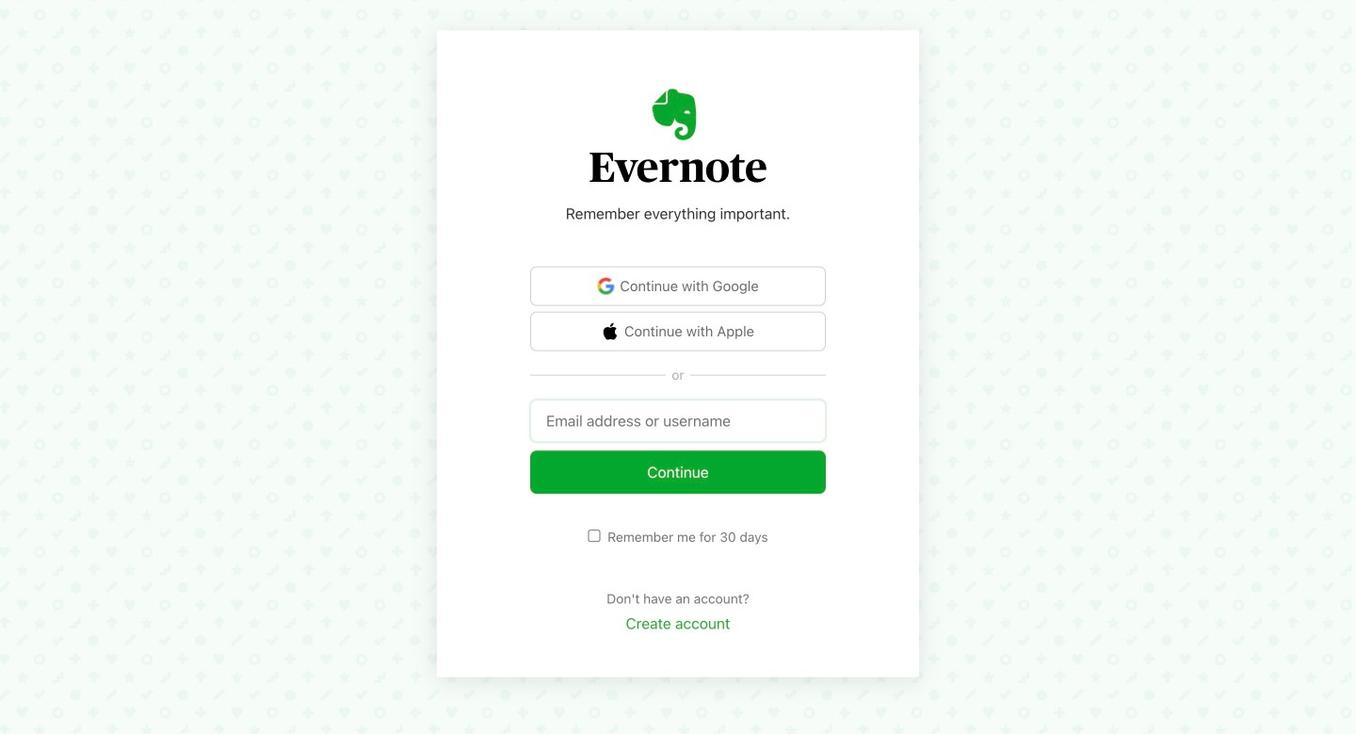 Task type: vqa. For each thing, say whether or not it's contained in the screenshot.
Expand Notebooks icon
no



Task type: locate. For each thing, give the bounding box(es) containing it.
Email address or username text field
[[531, 399, 826, 442]]

None submit
[[531, 450, 826, 494]]

None checkbox
[[588, 530, 601, 542]]



